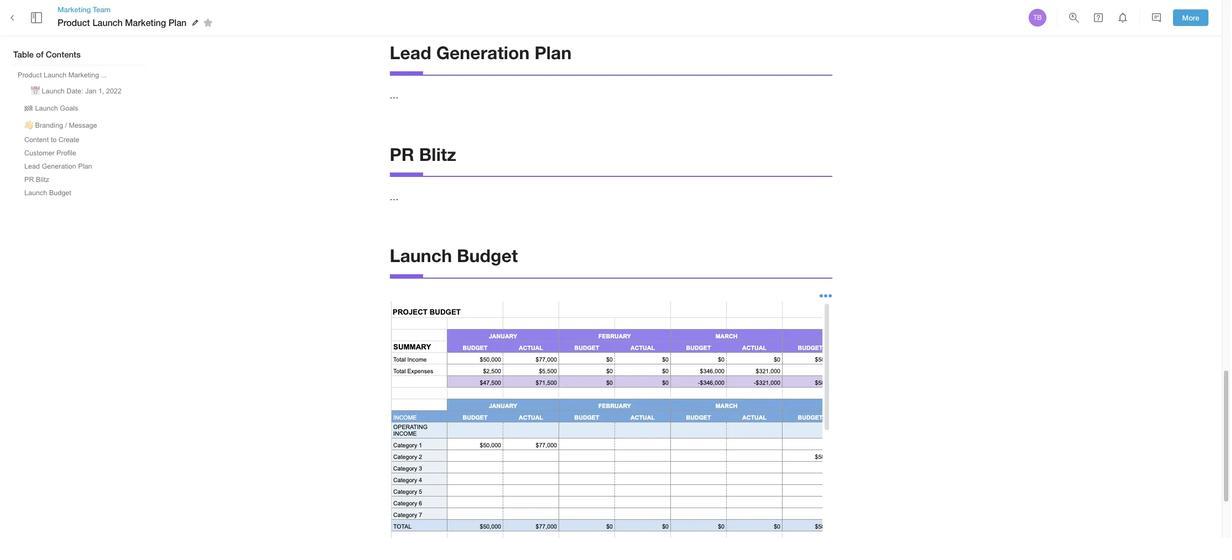 Task type: vqa. For each thing, say whether or not it's contained in the screenshot.
Library
no



Task type: describe. For each thing, give the bounding box(es) containing it.
0 vertical spatial generation
[[436, 42, 530, 63]]

generation inside 'content to create customer profile lead generation plan pr blitz launch budget'
[[42, 163, 76, 170]]

📅
[[31, 87, 40, 95]]

👋 branding / message
[[24, 122, 97, 129]]

launch for product launch marketing plan
[[92, 17, 123, 28]]

to
[[51, 136, 57, 144]]

content
[[24, 136, 49, 144]]

lead inside 'content to create customer profile lead generation plan pr blitz launch budget'
[[24, 163, 40, 170]]

pr blitz button
[[20, 174, 54, 186]]

launch for 📅 launch date: jan 1, 2022
[[42, 87, 65, 95]]

budget inside 'content to create customer profile lead generation plan pr blitz launch budget'
[[49, 189, 71, 197]]

launch budget button
[[20, 187, 76, 199]]

1 horizontal spatial plan
[[169, 17, 187, 28]]

contents
[[46, 49, 81, 59]]

🏁 launch goals
[[24, 105, 78, 112]]

of
[[36, 49, 44, 59]]

👋 branding / message button
[[20, 117, 102, 133]]

product launch marketing ...
[[18, 71, 107, 79]]

blitz inside 'content to create customer profile lead generation plan pr blitz launch budget'
[[36, 176, 49, 184]]

more
[[1183, 13, 1200, 22]]

1 horizontal spatial blitz
[[419, 144, 456, 165]]

team
[[93, 5, 111, 14]]

table of contents
[[13, 49, 81, 59]]

launch for product launch marketing ...
[[44, 71, 67, 79]]

2 horizontal spatial plan
[[535, 42, 572, 63]]

content to create customer profile lead generation plan pr blitz launch budget
[[24, 136, 92, 197]]

customer
[[24, 149, 55, 157]]

message
[[69, 122, 97, 129]]

2022
[[106, 87, 122, 95]]

product for product launch marketing plan
[[58, 17, 90, 28]]

tb button
[[1027, 7, 1048, 28]]

👋
[[24, 122, 33, 129]]

goals
[[60, 105, 78, 112]]

date:
[[67, 87, 83, 95]]

📅 launch date: jan 1, 2022 button
[[27, 82, 126, 98]]

more button
[[1174, 9, 1209, 26]]

branding
[[35, 122, 63, 129]]

jan
[[85, 87, 96, 95]]



Task type: locate. For each thing, give the bounding box(es) containing it.
product launch marketing ... button
[[13, 69, 111, 81]]

profile
[[56, 149, 76, 157]]

generation
[[436, 42, 530, 63], [42, 163, 76, 170]]

launch for 🏁 launch goals
[[35, 105, 58, 112]]

...
[[101, 71, 107, 79]]

0 horizontal spatial plan
[[78, 163, 92, 170]]

customer profile button
[[20, 147, 81, 159]]

0 vertical spatial lead
[[390, 42, 431, 63]]

marketing team link
[[58, 4, 216, 14]]

marketing for product launch marketing plan
[[125, 17, 166, 28]]

0 vertical spatial …
[[390, 90, 399, 100]]

pr blitz
[[390, 144, 456, 165]]

0 horizontal spatial budget
[[49, 189, 71, 197]]

marketing
[[58, 5, 91, 14], [125, 17, 166, 28], [68, 71, 99, 79]]

1 vertical spatial lead
[[24, 163, 40, 170]]

0 vertical spatial plan
[[169, 17, 187, 28]]

launch budget
[[390, 245, 518, 266]]

0 vertical spatial product
[[58, 17, 90, 28]]

2 … from the top
[[390, 192, 399, 202]]

0 vertical spatial pr
[[390, 144, 414, 165]]

product
[[58, 17, 90, 28], [18, 71, 42, 79]]

2 vertical spatial marketing
[[68, 71, 99, 79]]

marketing down marketing team link
[[125, 17, 166, 28]]

pr
[[390, 144, 414, 165], [24, 176, 34, 184]]

plan
[[169, 17, 187, 28], [535, 42, 572, 63], [78, 163, 92, 170]]

🏁
[[24, 105, 33, 112]]

0 horizontal spatial lead
[[24, 163, 40, 170]]

1 … from the top
[[390, 90, 399, 100]]

marketing left team
[[58, 5, 91, 14]]

/
[[65, 122, 67, 129]]

0 horizontal spatial generation
[[42, 163, 76, 170]]

marketing inside button
[[68, 71, 99, 79]]

1 horizontal spatial budget
[[457, 245, 518, 266]]

1 vertical spatial product
[[18, 71, 42, 79]]

1 vertical spatial pr
[[24, 176, 34, 184]]

🏁 launch goals button
[[20, 100, 83, 116]]

1 vertical spatial budget
[[457, 245, 518, 266]]

lead
[[390, 42, 431, 63], [24, 163, 40, 170]]

0 vertical spatial budget
[[49, 189, 71, 197]]

marketing up 📅 launch date: jan 1, 2022 button
[[68, 71, 99, 79]]

lead generation plan
[[390, 42, 572, 63]]

product down marketing team
[[58, 17, 90, 28]]

create
[[58, 136, 79, 144]]

product for product launch marketing ...
[[18, 71, 42, 79]]

1 vertical spatial plan
[[535, 42, 572, 63]]

0 horizontal spatial blitz
[[36, 176, 49, 184]]

marketing for product launch marketing ...
[[68, 71, 99, 79]]

product inside button
[[18, 71, 42, 79]]

launch inside 'content to create customer profile lead generation plan pr blitz launch budget'
[[24, 189, 47, 197]]

product launch marketing plan
[[58, 17, 187, 28]]

0 vertical spatial blitz
[[419, 144, 456, 165]]

1,
[[98, 87, 104, 95]]

blitz
[[419, 144, 456, 165], [36, 176, 49, 184]]

0 vertical spatial marketing
[[58, 5, 91, 14]]

pr inside 'content to create customer profile lead generation plan pr blitz launch budget'
[[24, 176, 34, 184]]

product up 📅
[[18, 71, 42, 79]]

lead generation plan button
[[20, 160, 97, 173]]

budget
[[49, 189, 71, 197], [457, 245, 518, 266]]

1 vertical spatial blitz
[[36, 176, 49, 184]]

tb
[[1034, 14, 1042, 22]]

launch inside button
[[42, 87, 65, 95]]

table
[[13, 49, 34, 59]]

0 horizontal spatial product
[[18, 71, 42, 79]]

plan inside 'content to create customer profile lead generation plan pr blitz launch budget'
[[78, 163, 92, 170]]

1 horizontal spatial product
[[58, 17, 90, 28]]

📅 launch date: jan 1, 2022
[[31, 87, 122, 95]]

1 vertical spatial generation
[[42, 163, 76, 170]]

1 vertical spatial marketing
[[125, 17, 166, 28]]

1 vertical spatial …
[[390, 192, 399, 202]]

launch
[[92, 17, 123, 28], [44, 71, 67, 79], [42, 87, 65, 95], [35, 105, 58, 112], [24, 189, 47, 197], [390, 245, 452, 266]]

1 horizontal spatial lead
[[390, 42, 431, 63]]

1 horizontal spatial pr
[[390, 144, 414, 165]]

2 vertical spatial plan
[[78, 163, 92, 170]]

…
[[390, 90, 399, 100], [390, 192, 399, 202]]

1 horizontal spatial generation
[[436, 42, 530, 63]]

marketing team
[[58, 5, 111, 14]]

0 horizontal spatial pr
[[24, 176, 34, 184]]

content to create button
[[20, 134, 84, 146]]



